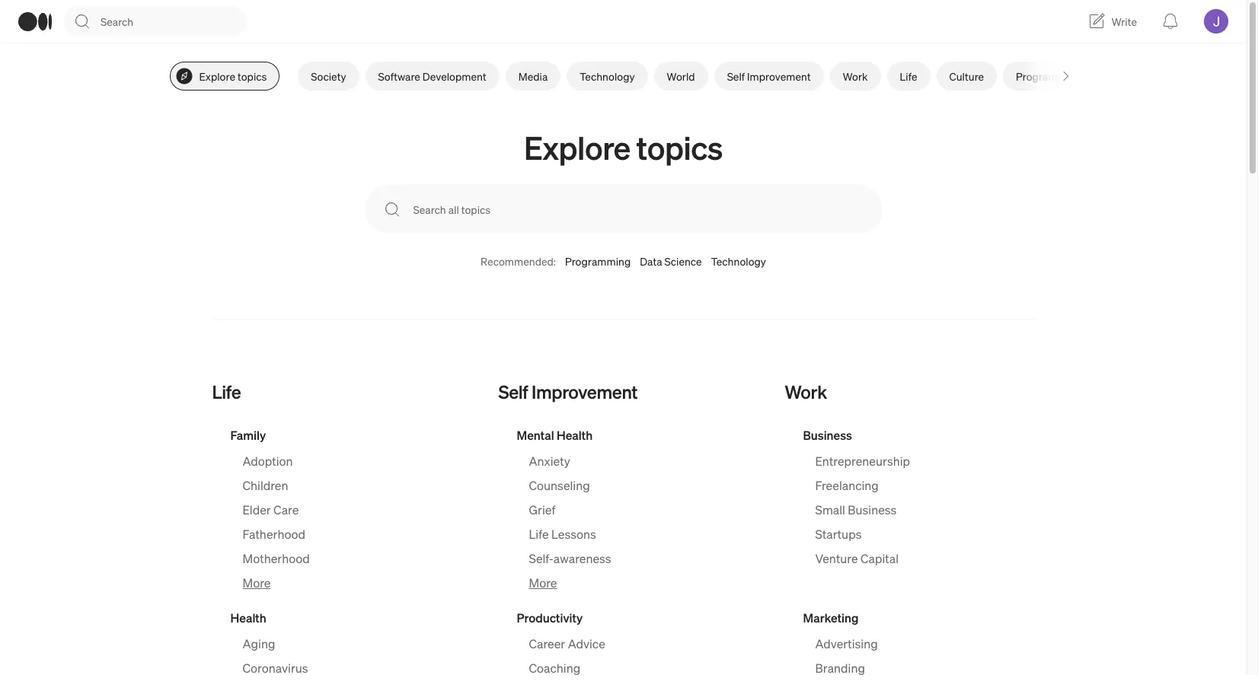 Task type: vqa. For each thing, say whether or not it's contained in the screenshot.
leftmost MORE button
yes



Task type: locate. For each thing, give the bounding box(es) containing it.
advertising
[[816, 636, 878, 652]]

life inside life lessons link
[[529, 527, 549, 543]]

technology link
[[567, 62, 648, 91], [711, 254, 767, 268]]

life
[[900, 69, 918, 83], [212, 380, 241, 404], [529, 527, 549, 543]]

career advice
[[529, 636, 606, 652]]

more down motherhood
[[243, 575, 271, 591]]

career
[[529, 636, 566, 652]]

1 horizontal spatial topics
[[637, 126, 723, 168]]

0 horizontal spatial technology
[[580, 69, 635, 83]]

1 horizontal spatial technology
[[711, 254, 767, 268]]

0 vertical spatial self improvement
[[727, 69, 811, 83]]

2 vertical spatial life
[[529, 527, 549, 543]]

technology link left 'world' link
[[567, 62, 648, 91]]

1 vertical spatial work link
[[785, 380, 827, 404]]

0 horizontal spatial explore
[[199, 69, 235, 83]]

1 vertical spatial explore
[[524, 126, 631, 168]]

more button for life
[[243, 575, 462, 591]]

technology right the science
[[711, 254, 767, 268]]

2 more button from the left
[[529, 575, 749, 591]]

0 horizontal spatial programming link
[[565, 254, 631, 268]]

1 vertical spatial self
[[499, 380, 528, 404]]

write link
[[1088, 12, 1138, 30]]

more button for self improvement
[[529, 575, 749, 591]]

technology link right the science
[[711, 254, 767, 268]]

0 horizontal spatial improvement
[[532, 380, 638, 404]]

search field up explore topics link at the top left of page
[[101, 6, 247, 37]]

grief
[[529, 502, 556, 518]]

science
[[665, 254, 702, 268]]

1 horizontal spatial health
[[557, 427, 593, 443]]

programming link down "write" icon
[[1004, 62, 1095, 91]]

family link
[[230, 427, 462, 443]]

marketing
[[803, 610, 859, 626]]

world
[[667, 69, 695, 83]]

care
[[274, 502, 299, 518]]

business down freelancing
[[848, 502, 897, 518]]

improvement inside 'link'
[[748, 69, 811, 83]]

children
[[243, 478, 288, 494]]

adoption link
[[243, 453, 462, 471]]

more down self-
[[529, 575, 557, 591]]

1 vertical spatial search field
[[413, 194, 883, 225]]

life link left culture
[[887, 62, 931, 91]]

startups link
[[816, 526, 1035, 544]]

self-awareness
[[529, 551, 612, 567]]

0 vertical spatial self
[[727, 69, 745, 83]]

life link up family
[[212, 380, 241, 404]]

0 horizontal spatial health
[[230, 610, 267, 626]]

more
[[243, 575, 271, 591], [529, 575, 557, 591]]

2 horizontal spatial life
[[900, 69, 918, 83]]

0 vertical spatial explore topics
[[199, 69, 267, 83]]

improvement
[[748, 69, 811, 83], [532, 380, 638, 404]]

1 vertical spatial technology
[[711, 254, 767, 268]]

1 horizontal spatial programming
[[1017, 69, 1082, 83]]

self improvement inside 'link'
[[727, 69, 811, 83]]

0 vertical spatial explore
[[199, 69, 235, 83]]

explore
[[199, 69, 235, 83], [524, 126, 631, 168]]

venture capital link
[[816, 550, 1035, 568]]

1 horizontal spatial search field
[[413, 194, 883, 225]]

small business
[[816, 502, 897, 518]]

data
[[640, 254, 663, 268]]

0 horizontal spatial self improvement
[[499, 380, 638, 404]]

self inside "self improvement" 'link'
[[727, 69, 745, 83]]

productivity link
[[517, 610, 749, 626]]

0 horizontal spatial self improvement link
[[499, 380, 638, 404]]

1 vertical spatial life
[[212, 380, 241, 404]]

programming
[[1017, 69, 1082, 83], [565, 254, 631, 268]]

1 vertical spatial programming
[[565, 254, 631, 268]]

society link
[[298, 62, 359, 91]]

grief link
[[529, 501, 749, 520]]

business up entrepreneurship on the bottom of the page
[[803, 427, 853, 443]]

1 vertical spatial health
[[230, 610, 267, 626]]

work link
[[830, 62, 881, 91], [785, 380, 827, 404]]

venture capital
[[816, 551, 899, 567]]

next sections image
[[1056, 66, 1076, 86]]

0 vertical spatial improvement
[[748, 69, 811, 83]]

health
[[557, 427, 593, 443], [230, 610, 267, 626]]

health up aging
[[230, 610, 267, 626]]

1 horizontal spatial work link
[[830, 62, 881, 91]]

0 vertical spatial work link
[[830, 62, 881, 91]]

1 vertical spatial life link
[[212, 380, 241, 404]]

elder care
[[243, 502, 299, 518]]

media
[[519, 69, 548, 83]]

mental health link
[[517, 427, 749, 443]]

life lessons
[[529, 527, 597, 543]]

life up family
[[212, 380, 241, 404]]

1 vertical spatial explore topics
[[524, 126, 723, 168]]

0 vertical spatial life link
[[887, 62, 931, 91]]

fatherhood link
[[243, 526, 462, 544]]

1 vertical spatial self improvement
[[499, 380, 638, 404]]

1 horizontal spatial self
[[727, 69, 745, 83]]

0 horizontal spatial topics
[[238, 69, 267, 83]]

1 horizontal spatial self improvement link
[[714, 62, 824, 91]]

search field up the data
[[413, 194, 883, 225]]

1 horizontal spatial life link
[[887, 62, 931, 91]]

work
[[843, 69, 868, 83], [785, 380, 827, 404]]

self up 'mental'
[[499, 380, 528, 404]]

1 horizontal spatial explore topics
[[524, 126, 723, 168]]

recommended:
[[481, 254, 556, 268]]

topics
[[238, 69, 267, 83], [637, 126, 723, 168]]

health link
[[230, 610, 462, 626]]

culture
[[950, 69, 985, 83]]

homepage image
[[18, 12, 52, 31]]

business link
[[803, 427, 1035, 443]]

2 more from the left
[[529, 575, 557, 591]]

0 vertical spatial search field
[[101, 6, 247, 37]]

1 horizontal spatial more button
[[529, 575, 749, 591]]

aging link
[[243, 635, 462, 654]]

career advice link
[[529, 635, 749, 654]]

0 vertical spatial technology link
[[567, 62, 648, 91]]

business
[[803, 427, 853, 443], [848, 502, 897, 518]]

elder
[[243, 502, 271, 518]]

adoption
[[243, 453, 293, 469]]

0 horizontal spatial explore topics
[[199, 69, 267, 83]]

life up self-
[[529, 527, 549, 543]]

motherhood
[[243, 551, 310, 567]]

self-awareness link
[[529, 550, 749, 568]]

1 vertical spatial self improvement link
[[499, 380, 638, 404]]

self improvement for "self improvement" 'link' to the left
[[499, 380, 638, 404]]

technology left 'world' link
[[580, 69, 635, 83]]

0 horizontal spatial more button
[[243, 575, 462, 591]]

1 horizontal spatial self improvement
[[727, 69, 811, 83]]

software development link
[[365, 62, 500, 91]]

1 vertical spatial technology link
[[711, 254, 767, 268]]

0 vertical spatial life
[[900, 69, 918, 83]]

0 vertical spatial work
[[843, 69, 868, 83]]

data science
[[640, 254, 702, 268]]

technology
[[580, 69, 635, 83], [711, 254, 767, 268]]

venture
[[816, 551, 858, 567]]

small business link
[[816, 501, 1035, 520]]

1 more from the left
[[243, 575, 271, 591]]

programming link left the data
[[565, 254, 631, 268]]

1 horizontal spatial improvement
[[748, 69, 811, 83]]

more button down motherhood link
[[243, 575, 462, 591]]

freelancing link
[[816, 477, 1035, 495]]

elder care link
[[243, 501, 462, 520]]

life left culture
[[900, 69, 918, 83]]

software development
[[378, 69, 487, 83]]

1 horizontal spatial more
[[529, 575, 557, 591]]

0 horizontal spatial self
[[499, 380, 528, 404]]

0 horizontal spatial technology link
[[567, 62, 648, 91]]

self right 'world' link
[[727, 69, 745, 83]]

write
[[1112, 14, 1138, 28]]

counseling link
[[529, 477, 749, 495]]

0 vertical spatial health
[[557, 427, 593, 443]]

1 horizontal spatial life
[[529, 527, 549, 543]]

0 horizontal spatial more
[[243, 575, 271, 591]]

1 vertical spatial improvement
[[532, 380, 638, 404]]

1 vertical spatial work
[[785, 380, 827, 404]]

entrepreneurship
[[816, 453, 911, 469]]

search field
[[101, 6, 247, 37], [413, 194, 883, 225]]

self
[[727, 69, 745, 83], [499, 380, 528, 404]]

life link
[[887, 62, 931, 91], [212, 380, 241, 404]]

more button down self-awareness link
[[529, 575, 749, 591]]

1 more button from the left
[[243, 575, 462, 591]]

1 horizontal spatial explore
[[524, 126, 631, 168]]

0 vertical spatial technology
[[580, 69, 635, 83]]

advertising link
[[816, 635, 1035, 654]]

self improvement link
[[714, 62, 824, 91], [499, 380, 638, 404]]

explore topics link
[[170, 62, 280, 91]]

productivity
[[517, 610, 583, 626]]

self improvement
[[727, 69, 811, 83], [499, 380, 638, 404]]

freelancing
[[816, 478, 879, 494]]

1 horizontal spatial programming link
[[1004, 62, 1095, 91]]

1 horizontal spatial technology link
[[711, 254, 767, 268]]

self for topmost "self improvement" 'link'
[[727, 69, 745, 83]]

explore topics
[[199, 69, 267, 83], [524, 126, 723, 168]]

more button
[[243, 575, 462, 591], [529, 575, 749, 591]]

awareness
[[554, 551, 612, 567]]

programming link
[[1004, 62, 1095, 91], [565, 254, 631, 268]]

software
[[378, 69, 421, 83]]

health up anxiety
[[557, 427, 593, 443]]

anxiety
[[529, 453, 571, 469]]

more for life
[[243, 575, 271, 591]]



Task type: describe. For each thing, give the bounding box(es) containing it.
mental
[[517, 427, 554, 443]]

lessons
[[552, 527, 597, 543]]

counseling
[[529, 478, 590, 494]]

society
[[311, 69, 346, 83]]

1 horizontal spatial work
[[843, 69, 868, 83]]

1 vertical spatial programming link
[[565, 254, 631, 268]]

motherhood link
[[243, 550, 462, 568]]

mental health
[[517, 427, 593, 443]]

self-
[[529, 551, 554, 567]]

anxiety link
[[529, 453, 749, 471]]

fatherhood
[[243, 527, 306, 543]]

improvement for "self improvement" 'link' to the left
[[532, 380, 638, 404]]

life lessons link
[[529, 526, 749, 544]]

self improvement for topmost "self improvement" 'link'
[[727, 69, 811, 83]]

0 horizontal spatial life link
[[212, 380, 241, 404]]

aging
[[243, 636, 275, 652]]

0 vertical spatial topics
[[238, 69, 267, 83]]

culture link
[[937, 62, 997, 91]]

0 horizontal spatial life
[[212, 380, 241, 404]]

0 horizontal spatial programming
[[565, 254, 631, 268]]

data science link
[[640, 254, 702, 268]]

more for self improvement
[[529, 575, 557, 591]]

write image
[[1088, 12, 1106, 30]]

children link
[[243, 477, 462, 495]]

simonjacob image
[[1205, 9, 1229, 34]]

media link
[[506, 62, 561, 91]]

0 vertical spatial business
[[803, 427, 853, 443]]

capital
[[861, 551, 899, 567]]

0 vertical spatial programming
[[1017, 69, 1082, 83]]

0 vertical spatial self improvement link
[[714, 62, 824, 91]]

technology inside technology link
[[580, 69, 635, 83]]

0 vertical spatial programming link
[[1004, 62, 1095, 91]]

family
[[230, 427, 266, 443]]

entrepreneurship link
[[816, 453, 1035, 471]]

advice
[[568, 636, 606, 652]]

1 vertical spatial business
[[848, 502, 897, 518]]

improvement for topmost "self improvement" 'link'
[[748, 69, 811, 83]]

0 horizontal spatial search field
[[101, 6, 247, 37]]

1 vertical spatial topics
[[637, 126, 723, 168]]

notifications image
[[1162, 12, 1180, 30]]

marketing link
[[803, 610, 1035, 626]]

world link
[[654, 62, 708, 91]]

0 horizontal spatial work link
[[785, 380, 827, 404]]

0 horizontal spatial work
[[785, 380, 827, 404]]

small
[[816, 502, 846, 518]]

startups
[[816, 527, 862, 543]]

self for "self improvement" 'link' to the left
[[499, 380, 528, 404]]

development
[[423, 69, 487, 83]]



